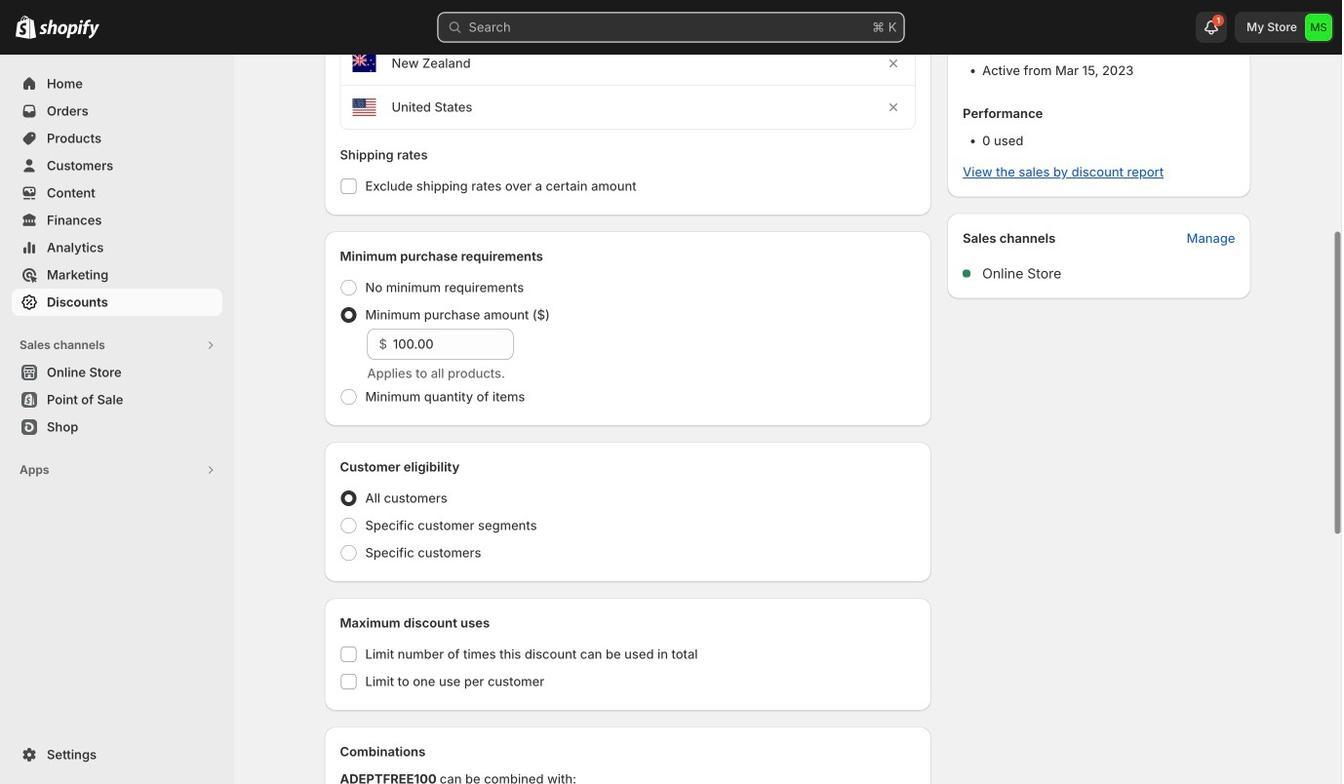 Task type: locate. For each thing, give the bounding box(es) containing it.
my store image
[[1305, 14, 1333, 41]]



Task type: vqa. For each thing, say whether or not it's contained in the screenshot.
text box
no



Task type: describe. For each thing, give the bounding box(es) containing it.
shopify image
[[39, 19, 100, 39]]

shopify image
[[16, 15, 36, 39]]

0.00 text field
[[393, 329, 514, 360]]



